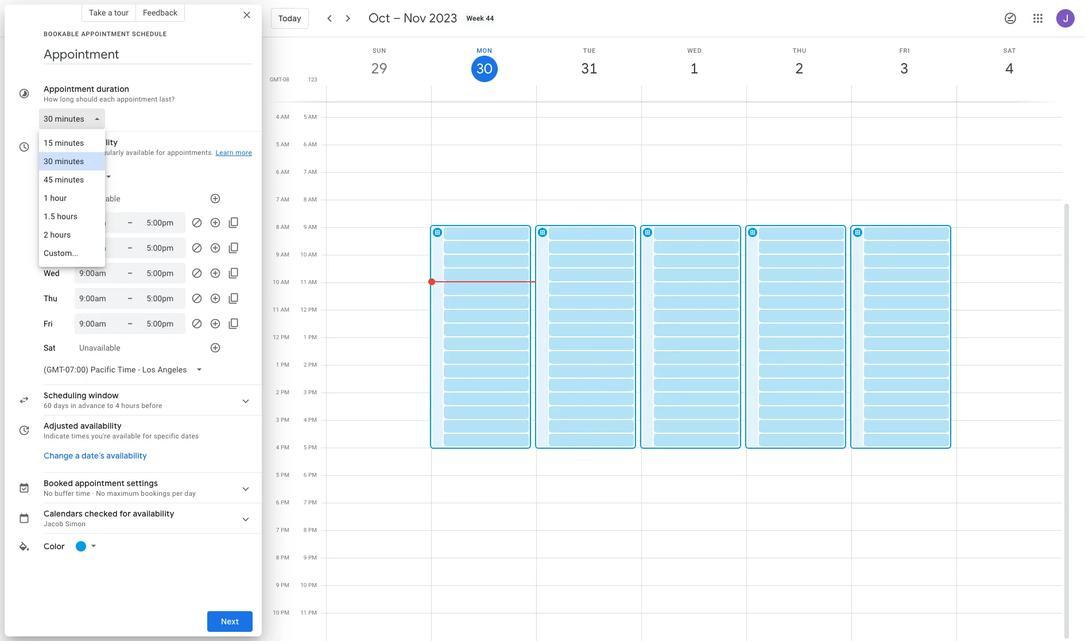 Task type: vqa. For each thing, say whether or not it's contained in the screenshot.


Task type: describe. For each thing, give the bounding box(es) containing it.
simon
[[65, 520, 86, 528]]

– for mon
[[128, 218, 133, 227]]

availability inside calendars checked for availability jacob simon
[[133, 509, 174, 519]]

30
[[476, 60, 492, 78]]

scheduling window 60 days in advance to 4 hours before
[[44, 391, 162, 410]]

1 horizontal spatial 12
[[301, 307, 307, 313]]

tour
[[114, 8, 129, 17]]

1 vertical spatial 5 pm
[[276, 472, 289, 478]]

specific
[[154, 432, 179, 441]]

friday, november 3 element
[[892, 56, 918, 82]]

0 vertical spatial 11
[[300, 279, 307, 285]]

0 vertical spatial 4 pm
[[304, 417, 317, 423]]

a for change
[[75, 451, 80, 461]]

1 column header
[[642, 37, 747, 102]]

1 horizontal spatial 8 pm
[[304, 527, 317, 534]]

2 vertical spatial 11
[[301, 610, 307, 616]]

more
[[236, 149, 252, 157]]

bookable
[[44, 30, 79, 38]]

appointment inside booked appointment settings no buffer time · no maximum bookings per day
[[75, 478, 125, 489]]

1 vertical spatial 6 am
[[276, 169, 289, 175]]

date's
[[82, 451, 104, 461]]

11 pm
[[301, 610, 317, 616]]

sat 4
[[1004, 47, 1017, 78]]

1 horizontal spatial 5 pm
[[304, 445, 317, 451]]

feedback
[[143, 8, 178, 17]]

Start time on Thursdays text field
[[79, 292, 114, 306]]

0 vertical spatial 7 pm
[[304, 500, 317, 506]]

change
[[44, 451, 73, 461]]

next
[[221, 617, 239, 627]]

3 column header
[[852, 37, 957, 102]]

0 horizontal spatial 3 pm
[[276, 417, 289, 423]]

dates
[[181, 432, 199, 441]]

0 vertical spatial 2 pm
[[304, 362, 317, 368]]

Start time on Fridays text field
[[79, 317, 114, 331]]

grid containing 29
[[267, 37, 1072, 642]]

123
[[308, 76, 318, 83]]

mon 30
[[476, 47, 493, 78]]

0 vertical spatial 9 am
[[304, 224, 317, 230]]

appointment duration how long should each appointment last?
[[44, 84, 175, 103]]

1 horizontal spatial 8 am
[[304, 196, 317, 203]]

0 horizontal spatial 3
[[276, 417, 279, 423]]

1 vertical spatial 10 pm
[[273, 610, 289, 616]]

saturday, november 4 element
[[997, 56, 1023, 82]]

5 option from the top
[[39, 207, 105, 226]]

tue for tue
[[44, 244, 57, 253]]

44
[[486, 14, 494, 22]]

gmt-08
[[270, 76, 289, 83]]

set
[[44, 149, 54, 157]]

regularly
[[96, 149, 124, 157]]

booked appointment settings no buffer time · no maximum bookings per day
[[44, 478, 196, 498]]

1 inside wed 1
[[690, 59, 698, 78]]

nov
[[404, 10, 426, 26]]

take a tour button
[[81, 3, 136, 22]]

adjusted availability indicate times you're available for specific dates
[[44, 421, 199, 441]]

fri 3
[[900, 47, 910, 78]]

fri for fri 3
[[900, 47, 910, 55]]

tue for tue 31
[[583, 47, 596, 55]]

bookings
[[141, 490, 170, 498]]

3 option from the top
[[39, 171, 105, 189]]

change a date's availability button
[[39, 446, 152, 466]]

bookable appointment schedule
[[44, 30, 167, 38]]

0 horizontal spatial 10 am
[[273, 279, 289, 285]]

2023
[[429, 10, 457, 26]]

days
[[54, 402, 69, 410]]

1 vertical spatial 9 pm
[[276, 582, 289, 589]]

times
[[71, 432, 89, 441]]

thu for thu 2
[[793, 47, 807, 55]]

1 horizontal spatial 3
[[304, 389, 307, 396]]

1 vertical spatial 12
[[273, 334, 279, 341]]

– for thu
[[128, 294, 133, 303]]

appointment
[[81, 30, 130, 38]]

1 vertical spatial 11
[[273, 307, 279, 313]]

2 no from the left
[[96, 490, 105, 498]]

thu 2
[[793, 47, 807, 78]]

window
[[89, 391, 119, 401]]

color
[[44, 542, 65, 552]]

0 vertical spatial 6 am
[[304, 141, 317, 148]]

calendars checked for availability jacob simon
[[44, 509, 174, 528]]

each
[[99, 95, 115, 103]]

buffer
[[55, 490, 74, 498]]

scheduling
[[44, 391, 87, 401]]

how
[[44, 95, 58, 103]]

appointments.
[[167, 149, 214, 157]]

should
[[76, 95, 98, 103]]

End time on Mondays text field
[[147, 216, 181, 230]]

0 horizontal spatial 2 pm
[[276, 389, 289, 396]]

unavailable for sat
[[79, 343, 120, 353]]

general availability set when you're regularly available for appointments. learn more
[[44, 137, 252, 157]]

tuesday, october 31 element
[[576, 56, 603, 82]]

maximum
[[107, 490, 139, 498]]

1 horizontal spatial 11 am
[[300, 279, 317, 285]]

for inside general availability set when you're regularly available for appointments. learn more
[[156, 149, 165, 157]]

calendars
[[44, 509, 83, 519]]

thursday, november 2 element
[[787, 56, 813, 82]]

sun for sun
[[44, 194, 57, 203]]

today button
[[271, 5, 309, 32]]

learn
[[216, 149, 234, 157]]

availability inside adjusted availability indicate times you're available for specific dates
[[80, 421, 122, 431]]

– for wed
[[128, 269, 133, 278]]

duration
[[97, 84, 129, 94]]

indicate
[[44, 432, 70, 441]]

Start time on Tuesdays text field
[[79, 241, 114, 255]]

when
[[56, 149, 73, 157]]

29
[[370, 59, 387, 78]]

31
[[581, 59, 597, 78]]

0 vertical spatial 10 pm
[[301, 582, 317, 589]]

wednesday, november 1 element
[[681, 56, 708, 82]]

hours
[[121, 402, 140, 410]]

sun 29
[[370, 47, 387, 78]]

oct – nov 2023
[[369, 10, 457, 26]]

1 option from the top
[[39, 134, 105, 152]]

1 vertical spatial 1 pm
[[276, 362, 289, 368]]

End time on Thursdays text field
[[147, 292, 181, 306]]

– right 'oct'
[[393, 10, 401, 26]]

adjusted
[[44, 421, 78, 431]]

week
[[467, 14, 484, 22]]

1 horizontal spatial 2
[[304, 362, 307, 368]]

today
[[279, 13, 301, 24]]



Task type: locate. For each thing, give the bounding box(es) containing it.
0 vertical spatial unavailable
[[79, 194, 120, 203]]

0 vertical spatial 8 am
[[304, 196, 317, 203]]

wed inside 1 column header
[[688, 47, 702, 55]]

sun up 29
[[373, 47, 386, 55]]

sat
[[1004, 47, 1017, 55], [44, 343, 55, 353]]

for
[[156, 149, 165, 157], [143, 432, 152, 441], [120, 509, 131, 519]]

long
[[60, 95, 74, 103]]

week 44
[[467, 14, 494, 22]]

1 vertical spatial 2
[[304, 362, 307, 368]]

duration list box
[[39, 129, 105, 267]]

1 vertical spatial wed
[[44, 269, 59, 278]]

unavailable
[[79, 194, 120, 203], [79, 343, 120, 353]]

day
[[185, 490, 196, 498]]

·
[[92, 490, 94, 498]]

no right ·
[[96, 490, 105, 498]]

0 horizontal spatial 8 pm
[[276, 555, 289, 561]]

0 vertical spatial tue
[[583, 47, 596, 55]]

sun down set
[[44, 194, 57, 203]]

available down hours
[[112, 432, 141, 441]]

0 horizontal spatial 11 am
[[273, 307, 289, 313]]

you're
[[75, 149, 94, 157], [91, 432, 110, 441]]

mon left "start time on mondays" text field
[[44, 218, 60, 227]]

take
[[89, 8, 106, 17]]

0 horizontal spatial a
[[75, 451, 80, 461]]

10 pm up 11 pm
[[301, 582, 317, 589]]

wed for wed
[[44, 269, 59, 278]]

sun
[[373, 47, 386, 55], [44, 194, 57, 203]]

1 horizontal spatial wed
[[688, 47, 702, 55]]

feedback button
[[136, 3, 185, 22]]

1 vertical spatial 9 am
[[276, 252, 289, 258]]

1 vertical spatial 4 pm
[[276, 445, 289, 451]]

tue 31
[[581, 47, 597, 78]]

0 vertical spatial 1 pm
[[304, 334, 317, 341]]

availability down adjusted availability indicate times you're available for specific dates
[[106, 451, 147, 461]]

1 horizontal spatial 3 pm
[[304, 389, 317, 396]]

0 horizontal spatial 1
[[276, 362, 279, 368]]

oct
[[369, 10, 390, 26]]

available right regularly
[[126, 149, 154, 157]]

unavailable for sun
[[79, 194, 120, 203]]

1 no from the left
[[44, 490, 53, 498]]

thu for thu
[[44, 294, 57, 303]]

0 vertical spatial sun
[[373, 47, 386, 55]]

6 pm
[[304, 472, 317, 478], [276, 500, 289, 506]]

mon inside mon 30
[[477, 47, 493, 55]]

booked
[[44, 478, 73, 489]]

gmt-
[[270, 76, 283, 83]]

mon for mon
[[44, 218, 60, 227]]

0 horizontal spatial 7 am
[[276, 196, 289, 203]]

sat for sat
[[44, 343, 55, 353]]

fri inside 3 column header
[[900, 47, 910, 55]]

1 horizontal spatial 4 pm
[[304, 417, 317, 423]]

last?
[[159, 95, 175, 103]]

sunday, october 29 element
[[366, 56, 393, 82]]

wed up wednesday, november 1 element
[[688, 47, 702, 55]]

thu
[[793, 47, 807, 55], [44, 294, 57, 303]]

appointment down duration
[[117, 95, 158, 103]]

in
[[71, 402, 76, 410]]

sat inside 4 column header
[[1004, 47, 1017, 55]]

fri up friday, november 3 element
[[900, 47, 910, 55]]

Start time on Wednesdays text field
[[79, 267, 114, 280]]

tue inside tue 31
[[583, 47, 596, 55]]

2 unavailable from the top
[[79, 343, 120, 353]]

mon for mon 30
[[477, 47, 493, 55]]

availability
[[76, 137, 118, 148], [80, 421, 122, 431], [106, 451, 147, 461], [133, 509, 174, 519]]

8 am
[[304, 196, 317, 203], [276, 224, 289, 230]]

unavailable down start time on fridays text field
[[79, 343, 120, 353]]

10 pm left 11 pm
[[273, 610, 289, 616]]

appointment
[[117, 95, 158, 103], [75, 478, 125, 489]]

– for fri
[[128, 319, 133, 329]]

4 pm
[[304, 417, 317, 423], [276, 445, 289, 451]]

0 horizontal spatial 1 pm
[[276, 362, 289, 368]]

– left "end time on fridays" 'text field'
[[128, 319, 133, 329]]

general
[[44, 137, 74, 148]]

you're up 'change a date's availability' button
[[91, 432, 110, 441]]

sun inside sun 29
[[373, 47, 386, 55]]

per
[[172, 490, 183, 498]]

sat for sat 4
[[1004, 47, 1017, 55]]

4 column header
[[957, 37, 1063, 102]]

wed 1
[[688, 47, 702, 78]]

fri for fri
[[44, 319, 53, 329]]

2 option from the top
[[39, 152, 105, 171]]

0 vertical spatial 5 pm
[[304, 445, 317, 451]]

you're inside adjusted availability indicate times you're available for specific dates
[[91, 432, 110, 441]]

1 vertical spatial 8 pm
[[276, 555, 289, 561]]

available inside adjusted availability indicate times you're available for specific dates
[[112, 432, 141, 441]]

2 vertical spatial for
[[120, 509, 131, 519]]

Start time on Mondays text field
[[79, 216, 114, 230]]

End time on Fridays text field
[[147, 317, 181, 331]]

availability down bookings at the left bottom
[[133, 509, 174, 519]]

2 vertical spatial 3
[[276, 417, 279, 423]]

0 horizontal spatial mon
[[44, 218, 60, 227]]

1 pm
[[304, 334, 317, 341], [276, 362, 289, 368]]

1 unavailable from the top
[[79, 194, 120, 203]]

0 vertical spatial sat
[[1004, 47, 1017, 55]]

0 vertical spatial 11 am
[[300, 279, 317, 285]]

for left appointments.
[[156, 149, 165, 157]]

4 inside sat 4
[[1005, 59, 1013, 78]]

a for take
[[108, 8, 112, 17]]

fri left start time on fridays text field
[[44, 319, 53, 329]]

None field
[[39, 109, 110, 129], [39, 360, 212, 380], [39, 109, 110, 129], [39, 360, 212, 380]]

thu up thursday, november 2 element
[[793, 47, 807, 55]]

60
[[44, 402, 52, 410]]

option
[[39, 134, 105, 152], [39, 152, 105, 171], [39, 171, 105, 189], [39, 189, 105, 207], [39, 207, 105, 226], [39, 226, 105, 244], [39, 244, 105, 262]]

2 column header
[[747, 37, 852, 102]]

tue up 31
[[583, 47, 596, 55]]

take a tour
[[89, 8, 129, 17]]

– right start time on tuesdays text box
[[128, 244, 133, 253]]

1 horizontal spatial 1
[[304, 334, 307, 341]]

10
[[300, 252, 307, 258], [273, 279, 279, 285], [301, 582, 307, 589], [273, 610, 279, 616]]

mon up monday, october 30, today element
[[477, 47, 493, 55]]

time
[[76, 490, 90, 498]]

0 vertical spatial 12 pm
[[301, 307, 317, 313]]

0 vertical spatial 1
[[690, 59, 698, 78]]

settings
[[127, 478, 158, 489]]

1 vertical spatial you're
[[91, 432, 110, 441]]

0 horizontal spatial 12
[[273, 334, 279, 341]]

4 option from the top
[[39, 189, 105, 207]]

1 vertical spatial mon
[[44, 218, 60, 227]]

End time on Wednesdays text field
[[147, 267, 181, 280]]

31 column header
[[536, 37, 642, 102]]

7 am
[[304, 169, 317, 175], [276, 196, 289, 203]]

availability up regularly
[[76, 137, 118, 148]]

0 vertical spatial 5 am
[[304, 114, 317, 120]]

7 pm
[[304, 500, 317, 506], [276, 527, 289, 534]]

availability down to
[[80, 421, 122, 431]]

1 vertical spatial 10 am
[[273, 279, 289, 285]]

available
[[126, 149, 154, 157], [112, 432, 141, 441]]

no down booked
[[44, 490, 53, 498]]

08
[[283, 76, 289, 83]]

1 vertical spatial 8 am
[[276, 224, 289, 230]]

3 inside fri 3
[[900, 59, 908, 78]]

availability inside button
[[106, 451, 147, 461]]

1
[[690, 59, 698, 78], [304, 334, 307, 341], [276, 362, 279, 368]]

wed for wed 1
[[688, 47, 702, 55]]

3 pm
[[304, 389, 317, 396], [276, 417, 289, 423]]

2 inside thu 2
[[795, 59, 803, 78]]

0 horizontal spatial 7 pm
[[276, 527, 289, 534]]

change a date's availability
[[44, 451, 147, 461]]

8
[[304, 196, 307, 203], [276, 224, 279, 230], [304, 527, 307, 534], [276, 555, 279, 561]]

0 vertical spatial 2
[[795, 59, 803, 78]]

1 horizontal spatial no
[[96, 490, 105, 498]]

a
[[108, 8, 112, 17], [75, 451, 80, 461]]

0 horizontal spatial 4 pm
[[276, 445, 289, 451]]

0 horizontal spatial 12 pm
[[273, 334, 289, 341]]

1 horizontal spatial 7 pm
[[304, 500, 317, 506]]

1 vertical spatial 6 pm
[[276, 500, 289, 506]]

0 vertical spatial 3
[[900, 59, 908, 78]]

0 vertical spatial 12
[[301, 307, 307, 313]]

advance
[[78, 402, 105, 410]]

1 vertical spatial tue
[[44, 244, 57, 253]]

next button
[[207, 608, 253, 636]]

5 am down 4 am
[[276, 141, 289, 148]]

9 pm
[[304, 555, 317, 561], [276, 582, 289, 589]]

0 horizontal spatial sat
[[44, 343, 55, 353]]

for inside adjusted availability indicate times you're available for specific dates
[[143, 432, 152, 441]]

2 vertical spatial 1
[[276, 362, 279, 368]]

– left "end time on mondays" text box
[[128, 218, 133, 227]]

2 horizontal spatial 2
[[795, 59, 803, 78]]

0 vertical spatial wed
[[688, 47, 702, 55]]

1 horizontal spatial 1 pm
[[304, 334, 317, 341]]

10 am
[[300, 252, 317, 258], [273, 279, 289, 285]]

unavailable up "start time on mondays" text field
[[79, 194, 120, 203]]

1 horizontal spatial sat
[[1004, 47, 1017, 55]]

availability inside general availability set when you're regularly available for appointments. learn more
[[76, 137, 118, 148]]

– right start time on wednesdays text field
[[128, 269, 133, 278]]

7 option from the top
[[39, 244, 105, 262]]

1 vertical spatial unavailable
[[79, 343, 120, 353]]

you're for adjusted
[[91, 432, 110, 441]]

0 vertical spatial 8 pm
[[304, 527, 317, 534]]

29 column header
[[326, 37, 432, 102]]

2 vertical spatial 2
[[276, 389, 279, 396]]

no
[[44, 490, 53, 498], [96, 490, 105, 498]]

sat up saturday, november 4 element
[[1004, 47, 1017, 55]]

sun for sun 29
[[373, 47, 386, 55]]

End time on Tuesdays text field
[[147, 241, 181, 255]]

tue left start time on tuesdays text box
[[44, 244, 57, 253]]

1 horizontal spatial 2 pm
[[304, 362, 317, 368]]

wed left start time on wednesdays text field
[[44, 269, 59, 278]]

0 vertical spatial 10 am
[[300, 252, 317, 258]]

appointment inside "appointment duration how long should each appointment last?"
[[117, 95, 158, 103]]

jacob
[[44, 520, 63, 528]]

5 pm
[[304, 445, 317, 451], [276, 472, 289, 478]]

30 column header
[[431, 37, 537, 102]]

0 vertical spatial 7 am
[[304, 169, 317, 175]]

1 horizontal spatial thu
[[793, 47, 807, 55]]

5 am
[[304, 114, 317, 120], [276, 141, 289, 148]]

appointment up ·
[[75, 478, 125, 489]]

checked
[[85, 509, 118, 519]]

sat up scheduling
[[44, 343, 55, 353]]

6 am
[[304, 141, 317, 148], [276, 169, 289, 175]]

0 vertical spatial mon
[[477, 47, 493, 55]]

6
[[304, 141, 307, 148], [276, 169, 279, 175], [304, 472, 307, 478], [276, 500, 279, 506]]

6 option from the top
[[39, 226, 105, 244]]

mon
[[477, 47, 493, 55], [44, 218, 60, 227]]

a left date's
[[75, 451, 80, 461]]

1 vertical spatial 12 pm
[[273, 334, 289, 341]]

Add title text field
[[44, 46, 253, 63]]

1 vertical spatial 7 am
[[276, 196, 289, 203]]

to
[[107, 402, 114, 410]]

for down maximum
[[120, 509, 131, 519]]

0 vertical spatial 6 pm
[[304, 472, 317, 478]]

– left "end time on thursdays" text box
[[128, 294, 133, 303]]

1 vertical spatial sun
[[44, 194, 57, 203]]

schedule
[[132, 30, 167, 38]]

2 horizontal spatial 3
[[900, 59, 908, 78]]

0 horizontal spatial 6 pm
[[276, 500, 289, 506]]

1 horizontal spatial 10 am
[[300, 252, 317, 258]]

1 horizontal spatial 12 pm
[[301, 307, 317, 313]]

learn more link
[[216, 149, 252, 157]]

1 horizontal spatial tue
[[583, 47, 596, 55]]

0 horizontal spatial 2
[[276, 389, 279, 396]]

2
[[795, 59, 803, 78], [304, 362, 307, 368], [276, 389, 279, 396]]

9
[[304, 224, 307, 230], [276, 252, 279, 258], [304, 555, 307, 561], [276, 582, 279, 589]]

you're for general
[[75, 149, 94, 157]]

4 inside scheduling window 60 days in advance to 4 hours before
[[115, 402, 119, 410]]

you're inside general availability set when you're regularly available for appointments. learn more
[[75, 149, 94, 157]]

thu left start time on thursdays text field
[[44, 294, 57, 303]]

1 vertical spatial 11 am
[[273, 307, 289, 313]]

1 vertical spatial fri
[[44, 319, 53, 329]]

for inside calendars checked for availability jacob simon
[[120, 509, 131, 519]]

0 vertical spatial available
[[126, 149, 154, 157]]

1 vertical spatial 1
[[304, 334, 307, 341]]

0 horizontal spatial 10 pm
[[273, 610, 289, 616]]

before
[[142, 402, 162, 410]]

appointment
[[44, 84, 95, 94]]

1 horizontal spatial 6 pm
[[304, 472, 317, 478]]

5 am right 4 am
[[304, 114, 317, 120]]

a left tour
[[108, 8, 112, 17]]

thu inside 2 column header
[[793, 47, 807, 55]]

0 vertical spatial 9 pm
[[304, 555, 317, 561]]

you're right when
[[75, 149, 94, 157]]

1 horizontal spatial for
[[143, 432, 152, 441]]

available inside general availability set when you're regularly available for appointments. learn more
[[126, 149, 154, 157]]

1 vertical spatial a
[[75, 451, 80, 461]]

4 am
[[276, 114, 289, 120]]

for left specific
[[143, 432, 152, 441]]

0 horizontal spatial 5 am
[[276, 141, 289, 148]]

1 horizontal spatial mon
[[477, 47, 493, 55]]

0 horizontal spatial 9 am
[[276, 252, 289, 258]]

1 horizontal spatial 5 am
[[304, 114, 317, 120]]

1 horizontal spatial 10 pm
[[301, 582, 317, 589]]

0 horizontal spatial 5 pm
[[276, 472, 289, 478]]

1 vertical spatial 5 am
[[276, 141, 289, 148]]

monday, october 30, today element
[[471, 56, 498, 82]]

0 vertical spatial 3 pm
[[304, 389, 317, 396]]

– for tue
[[128, 244, 133, 253]]

0 horizontal spatial 9 pm
[[276, 582, 289, 589]]

grid
[[267, 37, 1072, 642]]

2 pm
[[304, 362, 317, 368], [276, 389, 289, 396]]

1 horizontal spatial sun
[[373, 47, 386, 55]]



